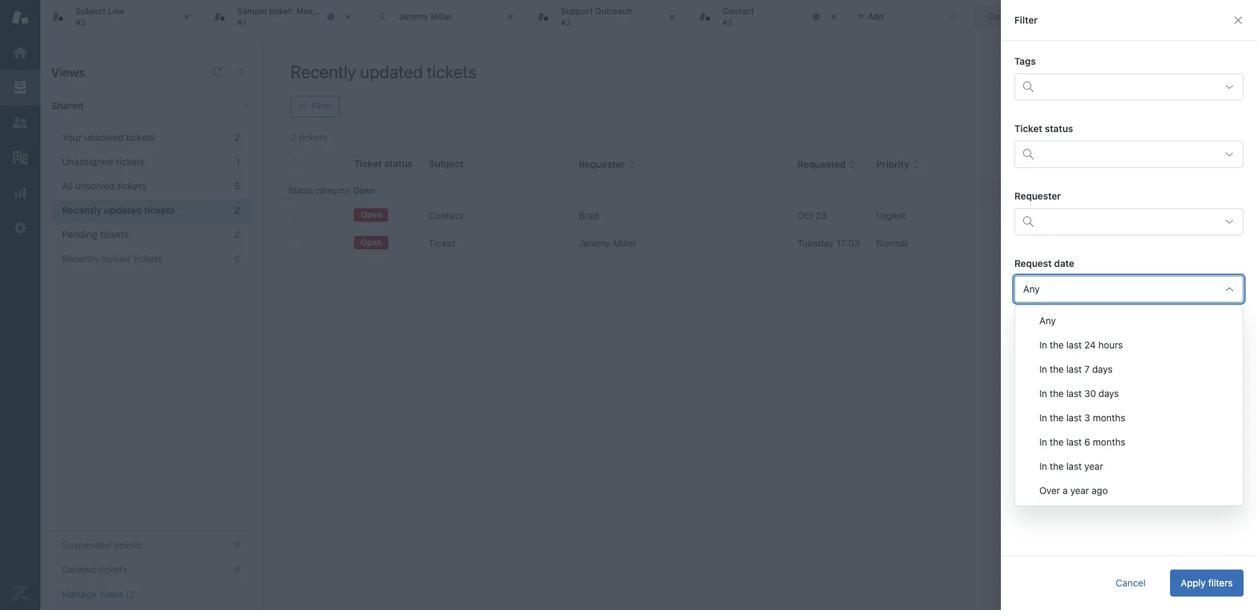 Task type: locate. For each thing, give the bounding box(es) containing it.
1 horizontal spatial contact
[[723, 6, 754, 16]]

in up over
[[1040, 461, 1048, 472]]

unassigned tickets
[[62, 156, 145, 167]]

1 in from the top
[[1040, 339, 1048, 351]]

1 months from the top
[[1093, 412, 1126, 423]]

open for ticket
[[361, 238, 382, 248]]

0 vertical spatial jeremy
[[399, 11, 429, 21]]

jeremy miller
[[399, 11, 453, 21], [579, 237, 637, 249]]

recently for 0
[[62, 253, 100, 264]]

in the last 3 months option
[[1016, 406, 1243, 430]]

5 in from the top
[[1040, 436, 1048, 448]]

recently down pending
[[62, 253, 100, 264]]

conversations
[[988, 11, 1043, 21]]

7
[[1085, 363, 1090, 375]]

close image
[[342, 10, 355, 24], [666, 10, 679, 24], [827, 10, 841, 24]]

unsolved down unassigned at the left of the page
[[75, 180, 115, 192]]

last up over a year ago at the right
[[1067, 461, 1082, 472]]

any for priority
[[1024, 351, 1040, 362]]

1 vertical spatial any
[[1040, 315, 1056, 326]]

2 vertical spatial any
[[1024, 351, 1040, 362]]

2 2 from the top
[[234, 204, 240, 216]]

apply
[[1181, 577, 1206, 589]]

jeremy miller inside jeremy miller tab
[[399, 11, 453, 21]]

in the last 7 days
[[1040, 363, 1113, 375]]

contact inside tab
[[723, 6, 754, 16]]

year
[[1085, 461, 1104, 472], [1071, 485, 1090, 496]]

requester inside button
[[579, 159, 625, 170]]

the
[[318, 6, 331, 16], [1050, 339, 1064, 351], [1050, 363, 1064, 375], [1050, 388, 1064, 399], [1050, 412, 1064, 423], [1050, 436, 1064, 448], [1050, 461, 1064, 472]]

0 vertical spatial assignee
[[1054, 159, 1095, 170]]

0 vertical spatial months
[[1093, 412, 1126, 423]]

in down in the last 30 days
[[1040, 412, 1048, 423]]

2 vertical spatial open
[[361, 238, 382, 248]]

tab containing support outreach
[[526, 0, 688, 34]]

1 vertical spatial recently updated tickets
[[62, 204, 175, 216]]

0 horizontal spatial miller
[[431, 11, 453, 21]]

request
[[1015, 258, 1052, 269]]

tickets down jeremy miller tab
[[427, 61, 477, 82]]

year up the ago at right
[[1085, 461, 1104, 472]]

in down in the last 7 days
[[1040, 388, 1048, 399]]

4 tab from the left
[[688, 0, 850, 34]]

play button
[[1173, 61, 1231, 88]]

row
[[281, 202, 1248, 230], [281, 230, 1248, 257]]

assignee down status
[[1054, 159, 1095, 170]]

2 row from the top
[[281, 230, 1248, 257]]

0 horizontal spatial priority
[[876, 159, 910, 170]]

2 last from the top
[[1067, 363, 1082, 375]]

close drawer image
[[1233, 15, 1244, 26]]

0 horizontal spatial requester
[[579, 159, 625, 170]]

0 horizontal spatial jeremy miller
[[399, 11, 453, 21]]

6 in from the top
[[1040, 461, 1048, 472]]

support outreach #2
[[561, 6, 632, 27]]

requester up 'brad'
[[579, 159, 625, 170]]

2 horizontal spatial close image
[[827, 10, 841, 24]]

row down oct
[[281, 230, 1248, 257]]

last for 7
[[1067, 363, 1082, 375]]

3 0 from the top
[[234, 564, 240, 575]]

any up in the last 7 days
[[1024, 351, 1040, 362]]

days for in the last 7 days
[[1093, 363, 1113, 375]]

miller
[[431, 11, 453, 21], [613, 237, 637, 249]]

close image for sample ticket: meet the ticket
[[342, 10, 355, 24]]

1 vertical spatial 0
[[234, 539, 240, 551]]

1 vertical spatial open
[[361, 210, 382, 220]]

4 in from the top
[[1040, 412, 1048, 423]]

the down in the last 7 days
[[1050, 388, 1064, 399]]

open
[[354, 185, 375, 196], [361, 210, 382, 220], [361, 238, 382, 248]]

contact for contact
[[429, 210, 464, 221]]

last for 30
[[1067, 388, 1082, 399]]

0 vertical spatial ticket
[[1015, 123, 1043, 134]]

1 vertical spatial days
[[1099, 388, 1119, 399]]

the up in the last year
[[1050, 436, 1064, 448]]

subject up '#5'
[[76, 6, 106, 16]]

recently
[[291, 61, 356, 82], [62, 204, 102, 216], [62, 253, 100, 264]]

assignee down in the last 7 days
[[1015, 392, 1056, 404]]

filter
[[1015, 14, 1038, 26], [312, 101, 331, 111]]

the left the '7'
[[1050, 363, 1064, 375]]

assignee
[[1054, 159, 1095, 170], [1015, 392, 1056, 404]]

0 horizontal spatial contact
[[429, 210, 464, 221]]

1 vertical spatial any field
[[1015, 343, 1244, 370]]

status category: open
[[289, 185, 375, 196]]

close image left #2
[[504, 10, 517, 24]]

jeremy miller tab
[[364, 0, 526, 34]]

ticket status element
[[1015, 141, 1244, 168]]

1 0 from the top
[[234, 253, 240, 264]]

the up in the last 7 days
[[1050, 339, 1064, 351]]

miller inside tab
[[431, 11, 453, 21]]

0 vertical spatial 0
[[234, 253, 240, 264]]

1 vertical spatial assignee
[[1015, 392, 1056, 404]]

last left '6'
[[1067, 436, 1082, 448]]

1 vertical spatial ticket
[[429, 237, 456, 249]]

priority button
[[876, 159, 921, 171]]

0 vertical spatial 2
[[234, 131, 240, 143]]

17:03
[[836, 237, 860, 249]]

days
[[1093, 363, 1113, 375], [1099, 388, 1119, 399]]

2 months from the top
[[1093, 436, 1126, 448]]

in the last year option
[[1016, 454, 1243, 479]]

1 vertical spatial year
[[1071, 485, 1090, 496]]

ticket for ticket
[[429, 237, 456, 249]]

3
[[1085, 412, 1091, 423]]

shared heading
[[40, 86, 263, 126]]

1 last from the top
[[1067, 339, 1082, 351]]

1 vertical spatial requester
[[1015, 190, 1061, 202]]

1 vertical spatial filter
[[312, 101, 331, 111]]

close image for contact
[[827, 10, 841, 24]]

subject inside subject line #5
[[76, 6, 106, 16]]

in for in the last year
[[1040, 461, 1048, 472]]

hours
[[1099, 339, 1123, 351]]

1 horizontal spatial close image
[[666, 10, 679, 24]]

3 2 from the top
[[234, 229, 240, 240]]

0 horizontal spatial jeremy
[[399, 11, 429, 21]]

last left 24
[[1067, 339, 1082, 351]]

in the last 30 days
[[1040, 388, 1119, 399]]

0 vertical spatial contact
[[723, 6, 754, 16]]

in up in the last year
[[1040, 436, 1048, 448]]

the for in the last 7 days
[[1050, 363, 1064, 375]]

close image
[[180, 10, 194, 24], [504, 10, 517, 24]]

subject up contact link
[[429, 158, 464, 169]]

close image inside tab
[[180, 10, 194, 24]]

date
[[1055, 258, 1075, 269]]

subject for subject
[[429, 158, 464, 169]]

the right meet
[[318, 6, 331, 16]]

2 vertical spatial 2
[[234, 229, 240, 240]]

in up in the last 7 days
[[1040, 339, 1048, 351]]

ticket inside filter dialog
[[1015, 123, 1043, 134]]

5 last from the top
[[1067, 436, 1082, 448]]

the for in the last 30 days
[[1050, 388, 1064, 399]]

1 vertical spatial jeremy miller
[[579, 237, 637, 249]]

sample
[[237, 6, 267, 16]]

3 close image from the left
[[827, 10, 841, 24]]

2 for recently updated tickets
[[234, 204, 240, 216]]

last left 30
[[1067, 388, 1082, 399]]

recently up pending
[[62, 204, 102, 216]]

in the last 24 hours option
[[1016, 333, 1243, 357]]

0 vertical spatial miller
[[431, 11, 453, 21]]

reporting image
[[11, 184, 29, 202]]

1 tab from the left
[[40, 0, 202, 34]]

6 last from the top
[[1067, 461, 1082, 472]]

tab containing subject line
[[40, 0, 202, 34]]

any field up "any" option
[[1015, 276, 1244, 303]]

last left 3
[[1067, 412, 1082, 423]]

0 vertical spatial requester
[[579, 159, 625, 170]]

any inside option
[[1040, 315, 1056, 326]]

months right '6'
[[1093, 436, 1126, 448]]

request date
[[1015, 258, 1075, 269]]

1 horizontal spatial updated
[[360, 61, 423, 82]]

last for 24
[[1067, 339, 1082, 351]]

in up in the last 30 days
[[1040, 363, 1048, 375]]

days right the '7'
[[1093, 363, 1113, 375]]

ticket down contact link
[[429, 237, 456, 249]]

the up over
[[1050, 461, 1064, 472]]

manage views link
[[62, 589, 134, 601]]

any field down "any" option
[[1015, 343, 1244, 370]]

ticket left status
[[1015, 123, 1043, 134]]

1 vertical spatial subject
[[429, 158, 464, 169]]

0 vertical spatial any field
[[1015, 276, 1244, 303]]

ticket
[[1015, 123, 1043, 134], [429, 237, 456, 249]]

priority up in the last 24 hours
[[1015, 325, 1048, 336]]

0 horizontal spatial updated
[[104, 204, 142, 216]]

jeremy
[[399, 11, 429, 21], [579, 237, 611, 249]]

2 vertical spatial recently
[[62, 253, 100, 264]]

1 vertical spatial contact
[[429, 210, 464, 221]]

close image inside jeremy miller tab
[[504, 10, 517, 24]]

support
[[561, 6, 593, 16]]

subject
[[76, 6, 106, 16], [429, 158, 464, 169]]

close image left #1
[[180, 10, 194, 24]]

1 vertical spatial miller
[[613, 237, 637, 249]]

in for in the last 3 months
[[1040, 412, 1048, 423]]

1 horizontal spatial requester
[[1015, 190, 1061, 202]]

contact up ticket "link"
[[429, 210, 464, 221]]

jeremy inside jeremy miller tab
[[399, 11, 429, 21]]

unsolved up unassigned tickets
[[84, 131, 124, 143]]

views
[[99, 589, 124, 600]]

row containing contact
[[281, 202, 1248, 230]]

contact #3
[[723, 6, 754, 27]]

0 horizontal spatial ticket
[[429, 237, 456, 249]]

1 row from the top
[[281, 202, 1248, 230]]

1 vertical spatial unsolved
[[75, 180, 115, 192]]

priority inside button
[[876, 159, 910, 170]]

days right 30
[[1099, 388, 1119, 399]]

1 2 from the top
[[234, 131, 240, 143]]

1
[[236, 156, 240, 167]]

1 vertical spatial months
[[1093, 436, 1126, 448]]

any down request
[[1024, 283, 1040, 295]]

1 vertical spatial recently
[[62, 204, 102, 216]]

4 last from the top
[[1067, 412, 1082, 423]]

2 tab from the left
[[202, 0, 364, 34]]

filter dialog
[[1001, 0, 1258, 610]]

last
[[1067, 339, 1082, 351], [1067, 363, 1082, 375], [1067, 388, 1082, 399], [1067, 412, 1082, 423], [1067, 436, 1082, 448], [1067, 461, 1082, 472]]

0
[[234, 253, 240, 264], [234, 539, 240, 551], [234, 564, 240, 575]]

3 tab from the left
[[526, 0, 688, 34]]

0 horizontal spatial close image
[[342, 10, 355, 24]]

in for in the last 30 days
[[1040, 388, 1048, 399]]

main element
[[0, 0, 40, 610]]

in the last 6 months option
[[1016, 430, 1243, 454]]

0 vertical spatial unsolved
[[84, 131, 124, 143]]

unsolved
[[84, 131, 124, 143], [75, 180, 115, 192]]

1 vertical spatial updated
[[104, 204, 142, 216]]

#1
[[237, 17, 246, 27]]

0 for recently solved tickets
[[234, 253, 240, 264]]

category:
[[315, 185, 351, 196]]

Any field
[[1015, 276, 1244, 303], [1015, 343, 1244, 370]]

2
[[234, 131, 240, 143], [234, 204, 240, 216], [234, 229, 240, 240]]

cancel button
[[1105, 570, 1157, 597]]

0 vertical spatial recently
[[291, 61, 356, 82]]

0 vertical spatial open
[[354, 185, 375, 196]]

1 horizontal spatial close image
[[504, 10, 517, 24]]

1 horizontal spatial filter
[[1015, 14, 1038, 26]]

manage views
[[62, 589, 124, 600]]

0 vertical spatial days
[[1093, 363, 1113, 375]]

any up in the last 24 hours
[[1040, 315, 1056, 326]]

3 last from the top
[[1067, 388, 1082, 399]]

0 vertical spatial year
[[1085, 461, 1104, 472]]

months for in the last 6 months
[[1093, 436, 1126, 448]]

2 0 from the top
[[234, 539, 240, 551]]

1 horizontal spatial jeremy
[[579, 237, 611, 249]]

priority up urgent
[[876, 159, 910, 170]]

last left the '7'
[[1067, 363, 1082, 375]]

0 horizontal spatial subject
[[76, 6, 106, 16]]

0 horizontal spatial filter
[[312, 101, 331, 111]]

1 horizontal spatial jeremy miller
[[579, 237, 637, 249]]

0 vertical spatial any
[[1024, 283, 1040, 295]]

months right 3
[[1093, 412, 1126, 423]]

0 vertical spatial filter
[[1015, 14, 1038, 26]]

2 vertical spatial 0
[[234, 564, 240, 575]]

close image for jeremy miller tab
[[504, 10, 517, 24]]

2 close image from the left
[[504, 10, 517, 24]]

contact up the #3
[[723, 6, 754, 16]]

recently solved tickets
[[62, 253, 162, 264]]

tab
[[40, 0, 202, 34], [202, 0, 364, 34], [526, 0, 688, 34], [688, 0, 850, 34]]

tickets
[[427, 61, 477, 82], [126, 131, 155, 143], [116, 156, 145, 167], [117, 180, 146, 192], [144, 204, 175, 216], [100, 229, 129, 240], [133, 253, 162, 264], [114, 539, 143, 551], [98, 564, 127, 575]]

open for contact
[[361, 210, 382, 220]]

year right 'a'
[[1071, 485, 1090, 496]]

1 any field from the top
[[1015, 276, 1244, 303]]

the for in the last 6 months
[[1050, 436, 1064, 448]]

tickets down your unsolved tickets
[[116, 156, 145, 167]]

row up the tuesday
[[281, 202, 1248, 230]]

in the last 3 months
[[1040, 412, 1126, 423]]

1 horizontal spatial subject
[[429, 158, 464, 169]]

#2
[[561, 17, 571, 27]]

1 close image from the left
[[180, 10, 194, 24]]

requester element
[[1015, 208, 1244, 235]]

filter inside dialog
[[1015, 14, 1038, 26]]

1 close image from the left
[[342, 10, 355, 24]]

1 horizontal spatial priority
[[1015, 325, 1048, 336]]

over
[[1040, 485, 1061, 496]]

any
[[1024, 283, 1040, 295], [1040, 315, 1056, 326], [1024, 351, 1040, 362]]

contact
[[723, 6, 754, 16], [429, 210, 464, 221]]

2 in from the top
[[1040, 363, 1048, 375]]

0 vertical spatial subject
[[76, 6, 106, 16]]

1 horizontal spatial ticket
[[1015, 123, 1043, 134]]

0 horizontal spatial close image
[[180, 10, 194, 24]]

2 any field from the top
[[1015, 343, 1244, 370]]

1 vertical spatial 2
[[234, 204, 240, 216]]

tags
[[1015, 55, 1036, 67]]

1 vertical spatial priority
[[1015, 325, 1048, 336]]

3 in from the top
[[1040, 388, 1048, 399]]

outreach
[[595, 6, 632, 16]]

in
[[1040, 339, 1048, 351], [1040, 363, 1048, 375], [1040, 388, 1048, 399], [1040, 412, 1048, 423], [1040, 436, 1048, 448], [1040, 461, 1048, 472]]

updated
[[360, 61, 423, 82], [104, 204, 142, 216]]

requester up ceci in the right of the page
[[1015, 190, 1061, 202]]

recently up filter button
[[291, 61, 356, 82]]

0 vertical spatial updated
[[360, 61, 423, 82]]

0 vertical spatial priority
[[876, 159, 910, 170]]

0 for suspended tickets
[[234, 539, 240, 551]]

the left 3
[[1050, 412, 1064, 423]]

requester button
[[579, 159, 636, 171]]

any option
[[1016, 309, 1243, 333]]

any for request date
[[1024, 283, 1040, 295]]

unsolved for all
[[75, 180, 115, 192]]

0 vertical spatial recently updated tickets
[[291, 61, 477, 82]]

0 vertical spatial jeremy miller
[[399, 11, 453, 21]]



Task type: describe. For each thing, give the bounding box(es) containing it.
the for in the last 3 months
[[1050, 412, 1064, 423]]

normal
[[876, 237, 908, 249]]

your
[[62, 131, 82, 143]]

recently for 2
[[62, 204, 102, 216]]

close image for tab containing subject line
[[180, 10, 194, 24]]

status
[[1045, 123, 1074, 134]]

requested
[[798, 159, 846, 170]]

status
[[289, 185, 313, 196]]

months for in the last 3 months
[[1093, 412, 1126, 423]]

0 for deleted tickets
[[234, 564, 240, 575]]

pending tickets
[[62, 229, 129, 240]]

the inside sample ticket: meet the ticket #1
[[318, 6, 331, 16]]

in the last 30 days option
[[1016, 382, 1243, 406]]

30
[[1085, 388, 1097, 399]]

any field for request date
[[1015, 276, 1244, 303]]

tuesday 17:03
[[798, 237, 860, 249]]

filter button
[[291, 96, 340, 117]]

tuesday
[[798, 237, 834, 249]]

ceci june
[[1054, 210, 1097, 221]]

in the last 24 hours
[[1040, 339, 1123, 351]]

tickets down all unsolved tickets
[[144, 204, 175, 216]]

ticket status
[[1015, 123, 1074, 134]]

in for in the last 24 hours
[[1040, 339, 1048, 351]]

over a year ago
[[1040, 485, 1108, 496]]

admin image
[[11, 219, 29, 237]]

views
[[51, 65, 85, 80]]

refresh views pane image
[[212, 66, 223, 77]]

apply filters
[[1181, 577, 1233, 589]]

shared button
[[40, 86, 227, 126]]

row containing ticket
[[281, 230, 1248, 257]]

last for year
[[1067, 461, 1082, 472]]

your unsolved tickets
[[62, 131, 155, 143]]

tickets down unassigned tickets
[[117, 180, 146, 192]]

cancel
[[1116, 577, 1146, 589]]

in for in the last 6 months
[[1040, 436, 1048, 448]]

all
[[62, 180, 73, 192]]

assignee button
[[1054, 159, 1106, 171]]

brad
[[579, 210, 599, 221]]

tab containing contact
[[688, 0, 850, 34]]

any field for priority
[[1015, 343, 1244, 370]]

deleted tickets
[[62, 564, 127, 575]]

ago
[[1092, 485, 1108, 496]]

#3
[[723, 17, 733, 27]]

suspended tickets
[[62, 539, 143, 551]]

urgent
[[876, 210, 906, 221]]

line
[[108, 6, 125, 16]]

contact link
[[429, 209, 464, 223]]

subject line #5
[[76, 6, 125, 27]]

2 close image from the left
[[666, 10, 679, 24]]

requested button
[[798, 159, 857, 171]]

in the last year
[[1040, 461, 1104, 472]]

conversations button
[[974, 6, 1074, 27]]

tickets down shared dropdown button
[[126, 131, 155, 143]]

zendesk image
[[11, 584, 29, 602]]

all unsolved tickets
[[62, 180, 146, 192]]

unsolved for your
[[84, 131, 124, 143]]

collapse views pane image
[[236, 66, 247, 77]]

oct 23
[[798, 210, 827, 221]]

the for in the last 24 hours
[[1050, 339, 1064, 351]]

23
[[816, 210, 827, 221]]

shared
[[51, 100, 84, 111]]

24
[[1085, 339, 1096, 351]]

solved
[[102, 253, 131, 264]]

0 horizontal spatial recently updated tickets
[[62, 204, 175, 216]]

unassigned
[[62, 156, 113, 167]]

last for 6
[[1067, 436, 1082, 448]]

tab containing sample ticket: meet the ticket
[[202, 0, 364, 34]]

ceci
[[1054, 210, 1073, 221]]

(opens in a new tab) image
[[124, 591, 134, 599]]

in for in the last 7 days
[[1040, 363, 1048, 375]]

year inside over a year ago option
[[1071, 485, 1090, 496]]

apply filters button
[[1170, 570, 1244, 597]]

manage
[[62, 589, 97, 600]]

customers image
[[11, 114, 29, 131]]

priority inside filter dialog
[[1015, 325, 1048, 336]]

tickets up solved
[[100, 229, 129, 240]]

zendesk support image
[[11, 9, 29, 26]]

get started image
[[11, 44, 29, 61]]

2 for your unsolved tickets
[[234, 131, 240, 143]]

ticket link
[[429, 237, 456, 250]]

play
[[1201, 68, 1219, 80]]

ticket
[[334, 6, 356, 16]]

assignee inside filter dialog
[[1015, 392, 1056, 404]]

days for in the last 30 days
[[1099, 388, 1119, 399]]

views image
[[11, 79, 29, 96]]

1 vertical spatial jeremy
[[579, 237, 611, 249]]

tickets up views
[[98, 564, 127, 575]]

1 horizontal spatial miller
[[613, 237, 637, 249]]

pending
[[62, 229, 97, 240]]

june
[[1076, 210, 1097, 221]]

tickets up deleted tickets
[[114, 539, 143, 551]]

tags element
[[1015, 74, 1244, 100]]

organizations image
[[11, 149, 29, 167]]

oct
[[798, 210, 813, 221]]

tickets right solved
[[133, 253, 162, 264]]

5
[[234, 180, 240, 192]]

year inside 'in the last year' option
[[1085, 461, 1104, 472]]

subject for subject line #5
[[76, 6, 106, 16]]

1 horizontal spatial recently updated tickets
[[291, 61, 477, 82]]

ticket for ticket status
[[1015, 123, 1043, 134]]

#5
[[76, 17, 86, 27]]

6
[[1085, 436, 1091, 448]]

request date list box
[[1015, 305, 1244, 506]]

ticket:
[[269, 6, 294, 16]]

over a year ago option
[[1016, 479, 1243, 503]]

meet
[[296, 6, 316, 16]]

assignee inside button
[[1054, 159, 1095, 170]]

contact for contact #3
[[723, 6, 754, 16]]

the for in the last year
[[1050, 461, 1064, 472]]

requester inside filter dialog
[[1015, 190, 1061, 202]]

in the last 6 months
[[1040, 436, 1126, 448]]

a
[[1063, 485, 1068, 496]]

2 for pending tickets
[[234, 229, 240, 240]]

filters
[[1209, 577, 1233, 589]]

sample ticket: meet the ticket #1
[[237, 6, 356, 27]]

tabs tab list
[[40, 0, 935, 34]]

deleted
[[62, 564, 96, 575]]

in the last 7 days option
[[1016, 357, 1243, 382]]

suspended
[[62, 539, 111, 551]]

last for 3
[[1067, 412, 1082, 423]]

filter inside button
[[312, 101, 331, 111]]



Task type: vqa. For each thing, say whether or not it's contained in the screenshot.
Tickets
yes



